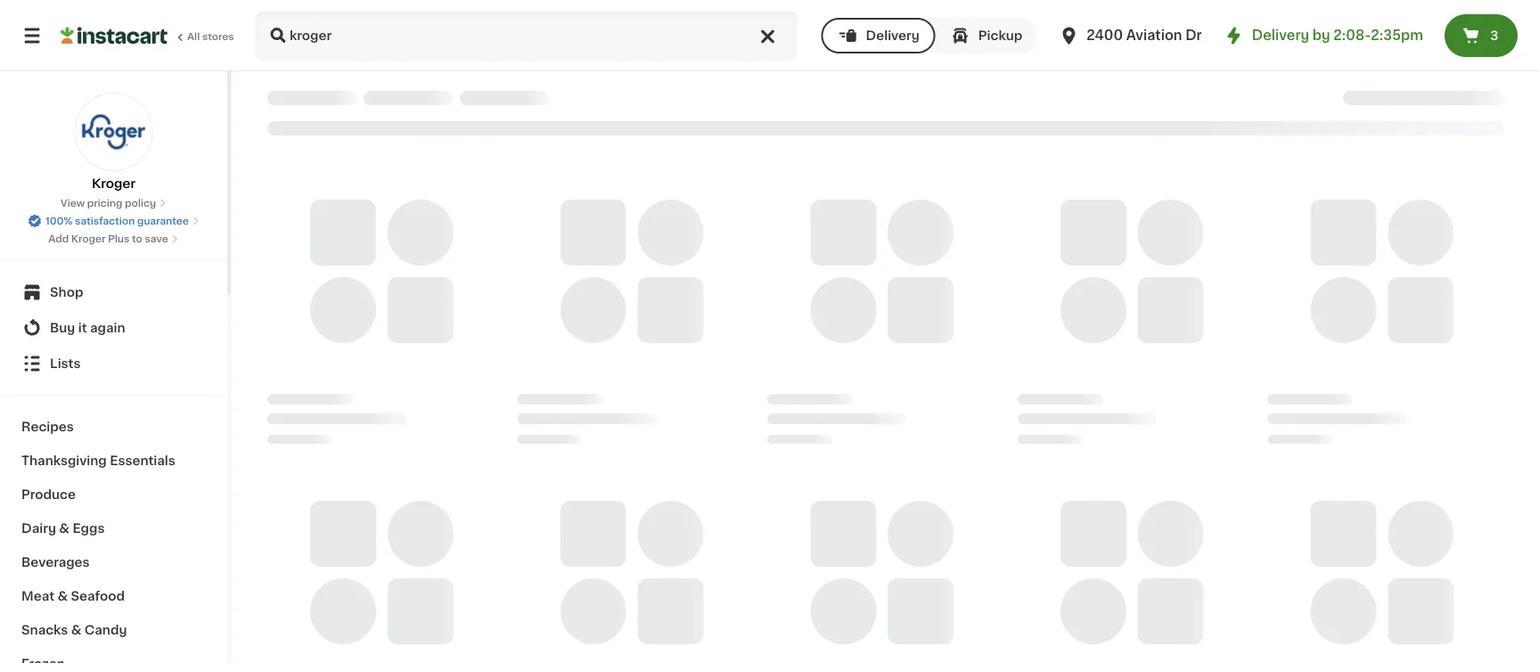 Task type: describe. For each thing, give the bounding box(es) containing it.
buy it again link
[[11, 310, 217, 346]]

shop link
[[11, 275, 217, 310]]

beverages
[[21, 556, 90, 569]]

2:35pm
[[1372, 29, 1424, 42]]

thanksgiving essentials
[[21, 455, 175, 467]]

to
[[132, 234, 142, 244]]

essentials
[[110, 455, 175, 467]]

save
[[145, 234, 168, 244]]

kroger link
[[74, 93, 153, 193]]

2400 aviation dr button
[[1059, 11, 1203, 61]]

candy
[[85, 624, 127, 637]]

it
[[78, 322, 87, 334]]

add kroger plus to save link
[[48, 232, 179, 246]]

produce
[[21, 489, 76, 501]]

dairy & eggs link
[[11, 512, 217, 546]]

delivery by 2:08-2:35pm
[[1253, 29, 1424, 42]]

thanksgiving essentials link
[[11, 444, 217, 478]]

1 vertical spatial kroger
[[71, 234, 106, 244]]

satisfaction
[[75, 216, 135, 226]]

shop
[[50, 286, 83, 299]]

lists
[[50, 358, 81, 370]]

by
[[1313, 29, 1331, 42]]

3 button
[[1445, 14, 1518, 57]]

3
[[1491, 29, 1499, 42]]

0 vertical spatial kroger
[[92, 177, 136, 190]]

100% satisfaction guarantee button
[[28, 210, 200, 228]]

buy it again
[[50, 322, 125, 334]]

aviation
[[1127, 29, 1183, 42]]

& for meat
[[57, 590, 68, 603]]

instacart logo image
[[61, 25, 168, 46]]

2400 aviation dr
[[1087, 29, 1203, 42]]

all
[[187, 32, 200, 41]]

100% satisfaction guarantee
[[46, 216, 189, 226]]



Task type: locate. For each thing, give the bounding box(es) containing it.
kroger logo image
[[74, 93, 153, 171]]

snacks & candy link
[[11, 613, 217, 647]]

kroger
[[92, 177, 136, 190], [71, 234, 106, 244]]

lists link
[[11, 346, 217, 382]]

add
[[48, 234, 69, 244]]

view
[[61, 198, 85, 208]]

meat
[[21, 590, 54, 603]]

dairy & eggs
[[21, 523, 105, 535]]

delivery for delivery by 2:08-2:35pm
[[1253, 29, 1310, 42]]

1 vertical spatial &
[[57, 590, 68, 603]]

guarantee
[[137, 216, 189, 226]]

& right meat
[[57, 590, 68, 603]]

2:08-
[[1334, 29, 1372, 42]]

kroger down satisfaction
[[71, 234, 106, 244]]

& for snacks
[[71, 624, 81, 637]]

recipes link
[[11, 410, 217, 444]]

view pricing policy
[[61, 198, 156, 208]]

view pricing policy link
[[61, 196, 167, 210]]

dairy
[[21, 523, 56, 535]]

& inside meat & seafood link
[[57, 590, 68, 603]]

all stores
[[187, 32, 234, 41]]

thanksgiving
[[21, 455, 107, 467]]

snacks
[[21, 624, 68, 637]]

meat & seafood link
[[11, 580, 217, 613]]

None search field
[[255, 11, 799, 61]]

& for dairy
[[59, 523, 70, 535]]

meat & seafood
[[21, 590, 125, 603]]

eggs
[[73, 523, 105, 535]]

0 horizontal spatial delivery
[[866, 29, 920, 42]]

policy
[[125, 198, 156, 208]]

& left eggs
[[59, 523, 70, 535]]

pickup
[[979, 29, 1023, 42]]

delivery by 2:08-2:35pm link
[[1224, 25, 1424, 46]]

seafood
[[71, 590, 125, 603]]

service type group
[[822, 18, 1037, 53]]

pickup button
[[936, 18, 1037, 53]]

again
[[90, 322, 125, 334]]

delivery
[[1253, 29, 1310, 42], [866, 29, 920, 42]]

produce link
[[11, 478, 217, 512]]

delivery for delivery
[[866, 29, 920, 42]]

kroger up view pricing policy link
[[92, 177, 136, 190]]

recipes
[[21, 421, 74, 433]]

&
[[59, 523, 70, 535], [57, 590, 68, 603], [71, 624, 81, 637]]

snacks & candy
[[21, 624, 127, 637]]

all stores link
[[61, 11, 235, 61]]

2 vertical spatial &
[[71, 624, 81, 637]]

delivery inside button
[[866, 29, 920, 42]]

beverages link
[[11, 546, 217, 580]]

delivery button
[[822, 18, 936, 53]]

& inside dairy & eggs link
[[59, 523, 70, 535]]

& inside snacks & candy link
[[71, 624, 81, 637]]

0 vertical spatial &
[[59, 523, 70, 535]]

1 horizontal spatial delivery
[[1253, 29, 1310, 42]]

dr
[[1186, 29, 1203, 42]]

& left 'candy' at left
[[71, 624, 81, 637]]

pricing
[[87, 198, 123, 208]]

100%
[[46, 216, 73, 226]]

add kroger plus to save
[[48, 234, 168, 244]]

Search field
[[257, 12, 797, 59]]

buy
[[50, 322, 75, 334]]

stores
[[202, 32, 234, 41]]

2400
[[1087, 29, 1124, 42]]

plus
[[108, 234, 130, 244]]



Task type: vqa. For each thing, say whether or not it's contained in the screenshot.
CT
no



